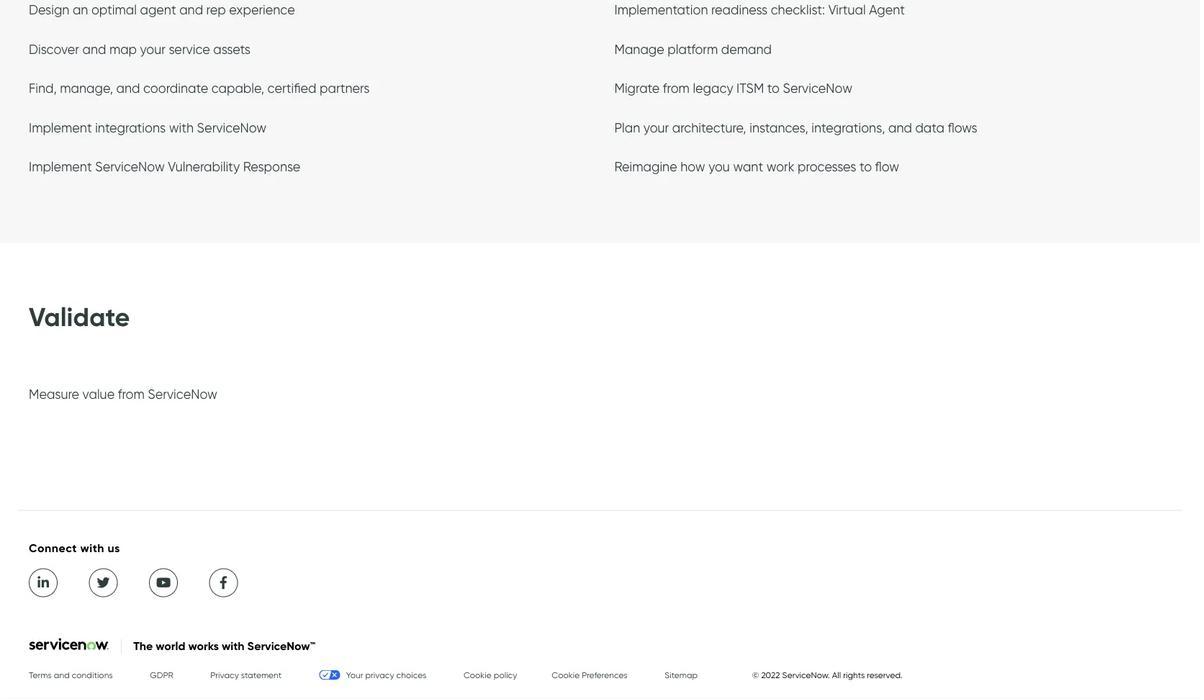 Task type: locate. For each thing, give the bounding box(es) containing it.
measure value from servicenow
[[29, 386, 217, 402]]

world
[[156, 639, 186, 653]]

rights
[[844, 670, 866, 680]]

implement servicenow vulnerability response link
[[29, 159, 301, 178]]

design an optimal agent and rep experience
[[29, 2, 295, 17]]

validate
[[29, 301, 130, 333]]

1 horizontal spatial cookie
[[552, 670, 580, 680]]

1 vertical spatial implement
[[29, 159, 92, 175]]

and left map
[[82, 41, 106, 57]]

and right terms
[[54, 670, 70, 680]]

1 horizontal spatial your
[[644, 120, 669, 135]]

you
[[709, 159, 730, 175]]

architecture,
[[673, 120, 747, 135]]

and left data
[[889, 120, 913, 135]]

implement for implement integrations with servicenow
[[29, 120, 92, 135]]

0 horizontal spatial to
[[768, 80, 780, 96]]

choices
[[397, 670, 427, 680]]

servicenow.
[[783, 670, 830, 680]]

0 vertical spatial to
[[768, 80, 780, 96]]

manage
[[615, 41, 665, 57]]

with right 'works'
[[222, 639, 245, 653]]

measure
[[29, 386, 79, 402]]

and inside plan your architecture, instances, integrations, and data flows link
[[889, 120, 913, 135]]

flows
[[948, 120, 978, 135]]

1 horizontal spatial with
[[169, 120, 194, 135]]

vulnerability
[[168, 159, 240, 175]]

2 cookie from the left
[[552, 670, 580, 680]]

with down coordinate
[[169, 120, 194, 135]]

discover and map your service assets
[[29, 41, 251, 57]]

plan your architecture, instances, integrations, and data flows
[[615, 120, 978, 135]]

1 vertical spatial from
[[118, 386, 145, 402]]

migrate from legacy itsm to servicenow link
[[615, 80, 853, 100]]

plan your architecture, instances, integrations, and data flows link
[[615, 120, 978, 139]]

0 horizontal spatial with
[[80, 541, 104, 556]]

flow
[[876, 159, 900, 175]]

implement servicenow vulnerability response
[[29, 159, 301, 175]]

your right plan
[[644, 120, 669, 135]]

1 cookie from the left
[[464, 670, 492, 680]]

2 implement from the top
[[29, 159, 92, 175]]

linkedin image
[[35, 575, 51, 592]]

twitter image
[[95, 575, 111, 592]]

1 horizontal spatial from
[[663, 80, 690, 96]]

want
[[734, 159, 764, 175]]

0 vertical spatial implement
[[29, 120, 92, 135]]

to right "itsm"
[[768, 80, 780, 96]]

statement
[[241, 670, 282, 680]]

how
[[681, 159, 706, 175]]

0 vertical spatial your
[[140, 41, 166, 57]]

reimagine how you want work processes to flow
[[615, 159, 900, 175]]

your privacy choices link
[[319, 670, 427, 680]]

1 implement from the top
[[29, 120, 92, 135]]

©
[[753, 670, 760, 680]]

implementation readiness checklist: virtual agent
[[615, 2, 906, 17]]

rep
[[206, 2, 226, 17]]

platform
[[668, 41, 718, 57]]

with left us
[[80, 541, 104, 556]]

0 horizontal spatial cookie
[[464, 670, 492, 680]]

and
[[179, 2, 203, 17], [82, 41, 106, 57], [116, 80, 140, 96], [889, 120, 913, 135], [54, 670, 70, 680]]

to left flow
[[860, 159, 872, 175]]

response
[[243, 159, 301, 175]]

© 2022 servicenow. all rights reserved.
[[753, 670, 903, 680]]

migrate from legacy itsm to servicenow
[[615, 80, 853, 96]]

your right map
[[140, 41, 166, 57]]

an
[[73, 2, 88, 17]]

preferences
[[582, 670, 628, 680]]

1 horizontal spatial to
[[860, 159, 872, 175]]

integrations
[[95, 120, 166, 135]]

implement integrations with servicenow
[[29, 120, 267, 135]]

servicenow
[[783, 80, 853, 96], [197, 120, 267, 135], [95, 159, 165, 175], [148, 386, 217, 402]]

design
[[29, 2, 69, 17]]

implement
[[29, 120, 92, 135], [29, 159, 92, 175]]

and inside design an optimal agent and rep experience link
[[179, 2, 203, 17]]

with
[[169, 120, 194, 135], [80, 541, 104, 556], [222, 639, 245, 653]]

integrations,
[[812, 120, 886, 135]]

sitemap link
[[665, 670, 698, 680]]

cookie
[[464, 670, 492, 680], [552, 670, 580, 680]]

itsm
[[737, 80, 765, 96]]

connect
[[29, 541, 77, 556]]

the
[[133, 639, 153, 653]]

your
[[140, 41, 166, 57], [644, 120, 669, 135]]

find, manage, and coordinate capable, certified partners link
[[29, 80, 370, 100]]

2 vertical spatial with
[[222, 639, 245, 653]]

demand
[[722, 41, 772, 57]]

implement integrations with servicenow link
[[29, 120, 267, 139]]

policy
[[494, 670, 518, 680]]

and down discover and map your service assets link on the left
[[116, 80, 140, 96]]

servicenow image
[[29, 638, 110, 651]]

sitemap
[[665, 670, 698, 680]]

from right value
[[118, 386, 145, 402]]

map
[[109, 41, 137, 57]]

from left legacy
[[663, 80, 690, 96]]

0 horizontal spatial your
[[140, 41, 166, 57]]

works
[[188, 639, 219, 653]]

and inside discover and map your service assets link
[[82, 41, 106, 57]]

implement for implement servicenow vulnerability response
[[29, 159, 92, 175]]

cookie left "preferences"
[[552, 670, 580, 680]]

privacy statement
[[211, 670, 282, 680]]

1 vertical spatial your
[[644, 120, 669, 135]]

and left rep
[[179, 2, 203, 17]]

cookie left policy
[[464, 670, 492, 680]]



Task type: describe. For each thing, give the bounding box(es) containing it.
servicenow™
[[248, 639, 316, 653]]

experience
[[229, 2, 295, 17]]

capable,
[[212, 80, 264, 96]]

2 horizontal spatial with
[[222, 639, 245, 653]]

readiness
[[712, 2, 768, 17]]

manage platform demand
[[615, 41, 772, 57]]

all
[[833, 670, 842, 680]]

measure value from servicenow link
[[29, 386, 217, 406]]

cookie policy link
[[464, 670, 518, 680]]

partners
[[320, 80, 370, 96]]

manage,
[[60, 80, 113, 96]]

virtual
[[829, 2, 866, 17]]

implementation readiness checklist: virtual agent link
[[615, 2, 906, 21]]

reserved.
[[868, 670, 903, 680]]

terms and conditions
[[29, 670, 113, 680]]

checklist:
[[771, 2, 826, 17]]

gdpr link
[[150, 670, 173, 680]]

certified
[[268, 80, 317, 96]]

find,
[[29, 80, 57, 96]]

manage platform demand link
[[615, 41, 772, 60]]

cookie preferences
[[552, 670, 628, 680]]

us
[[108, 541, 120, 556]]

privacy
[[366, 670, 394, 680]]

agent
[[140, 2, 176, 17]]

0 horizontal spatial from
[[118, 386, 145, 402]]

plan
[[615, 120, 641, 135]]

connect with us
[[29, 541, 120, 556]]

discover
[[29, 41, 79, 57]]

cookie preferences link
[[552, 670, 628, 680]]

conditions
[[72, 670, 113, 680]]

implementation
[[615, 2, 709, 17]]

terms
[[29, 670, 52, 680]]

discover and map your service assets link
[[29, 41, 251, 60]]

1 vertical spatial with
[[80, 541, 104, 556]]

cookie policy
[[464, 670, 518, 680]]

reimagine
[[615, 159, 678, 175]]

assets
[[213, 41, 251, 57]]

find, manage, and coordinate capable, certified partners
[[29, 80, 370, 96]]

1 vertical spatial to
[[860, 159, 872, 175]]

agent
[[870, 2, 906, 17]]

design an optimal agent and rep experience link
[[29, 2, 295, 21]]

instances,
[[750, 120, 809, 135]]

cookie for cookie preferences
[[552, 670, 580, 680]]

privacy statement link
[[211, 670, 282, 680]]

optimal
[[91, 2, 137, 17]]

privacy
[[211, 670, 239, 680]]

gdpr
[[150, 670, 173, 680]]

coordinate
[[143, 80, 208, 96]]

data
[[916, 120, 945, 135]]

0 vertical spatial from
[[663, 80, 690, 96]]

2022
[[762, 670, 781, 680]]

reimagine how you want work processes to flow link
[[615, 159, 900, 178]]

facebook image
[[216, 575, 232, 592]]

cookie for cookie policy
[[464, 670, 492, 680]]

migrate
[[615, 80, 660, 96]]

and inside find, manage, and coordinate capable, certified partners link
[[116, 80, 140, 96]]

your privacy choices
[[346, 670, 427, 680]]

youtube image
[[155, 575, 172, 592]]

terms and conditions link
[[29, 670, 113, 680]]

the world works with servicenow™
[[133, 639, 316, 653]]

work
[[767, 159, 795, 175]]

service
[[169, 41, 210, 57]]

0 vertical spatial with
[[169, 120, 194, 135]]

value
[[83, 386, 115, 402]]

processes
[[798, 159, 857, 175]]

your
[[346, 670, 363, 680]]



Task type: vqa. For each thing, say whether or not it's contained in the screenshot.
the Search 'Image'
no



